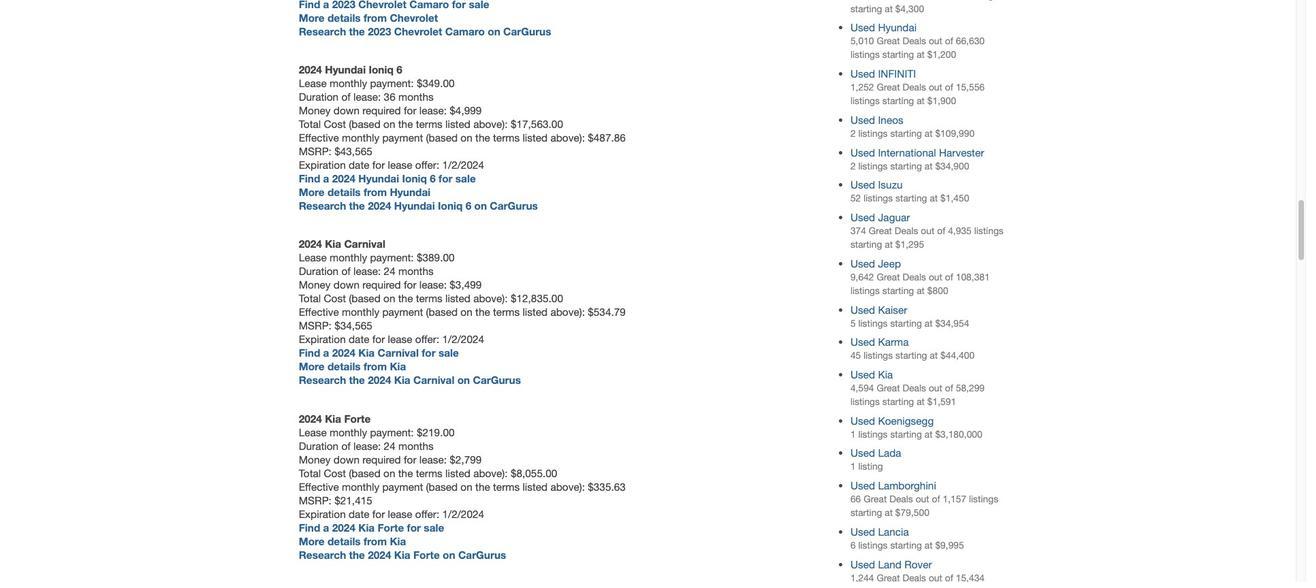 Task type: locate. For each thing, give the bounding box(es) containing it.
duration inside 2024 kia forte lease monthly payment: $219.00 duration of lease: 24 months money down required for lease: $2,799 total cost (based on the terms listed above): $8,055.00 effective monthly payment (based on the terms listed above): $335.63 msrp: $21,415 expiration date for lease offer: 1/2/2024 find a 2024 kia forte for sale more details from kia research the 2024 kia forte on cargurus
[[299, 440, 339, 452]]

lease up find a 2024 hyundai ioniq 6 for sale link
[[388, 159, 412, 171]]

out inside 66 great deals out of 1,157 listings starting at
[[916, 494, 930, 505]]

1 from from the top
[[364, 11, 387, 24]]

total inside 2024 kia forte lease monthly payment: $219.00 duration of lease: 24 months money down required for lease: $2,799 total cost (based on the terms listed above): $8,055.00 effective monthly payment (based on the terms listed above): $335.63 msrp: $21,415 expiration date for lease offer: 1/2/2024 find a 2024 kia forte for sale more details from kia research the 2024 kia forte on cargurus
[[299, 467, 321, 479]]

cargurus inside 2024 kia forte lease monthly payment: $219.00 duration of lease: 24 months money down required for lease: $2,799 total cost (based on the terms listed above): $8,055.00 effective monthly payment (based on the terms listed above): $335.63 msrp: $21,415 expiration date for lease offer: 1/2/2024 find a 2024 kia forte for sale more details from kia research the 2024 kia forte on cargurus
[[458, 549, 506, 561]]

1/2/2024 inside "2024 hyundai ioniq 6 lease monthly payment: $349.00 duration of lease: 36 months money down required for lease: $4,999 total cost (based on the terms listed above): $17,563.00 effective monthly payment (based on the terms listed above): $487.86 msrp: $43,565 expiration date for lease offer: 1/2/2024 find a 2024 hyundai ioniq 6 for sale more details from hyundai research the 2024 hyundai ioniq 6 on cargurus"
[[442, 159, 484, 171]]

the
[[349, 25, 365, 37], [398, 118, 413, 130], [476, 131, 490, 144], [349, 200, 365, 212], [398, 292, 413, 305], [476, 306, 490, 318], [349, 374, 365, 387], [398, 467, 413, 479], [476, 481, 490, 493], [349, 549, 365, 561]]

carnival up the research the 2024 kia carnival on cargurus link
[[378, 347, 419, 359]]

lada
[[878, 447, 902, 459]]

down up $34,565
[[334, 279, 360, 291]]

3 down from the top
[[334, 453, 360, 466]]

starting down 53
[[851, 3, 882, 14]]

a
[[323, 172, 329, 185], [323, 347, 329, 359], [323, 522, 329, 534]]

2 effective from the top
[[299, 306, 339, 318]]

1 expiration from the top
[[299, 159, 346, 171]]

2 msrp: from the top
[[299, 320, 332, 332]]

0 vertical spatial date
[[349, 159, 370, 171]]

research the 2024 hyundai ioniq 6 on cargurus link
[[299, 200, 538, 212]]

chevrolet up research the 2023 chevrolet camaro on cargurus link
[[390, 11, 438, 24]]

of inside 53 great deals out of 1,048 listings starting at
[[932, 0, 940, 0]]

1 vertical spatial ioniq
[[402, 172, 427, 185]]

from
[[364, 11, 387, 24], [364, 186, 387, 198], [364, 361, 387, 373], [364, 535, 387, 547]]

0 vertical spatial lease
[[388, 159, 412, 171]]

1 vertical spatial chevrolet
[[394, 25, 442, 37]]

at inside 66 great deals out of 1,157 listings starting at
[[885, 508, 893, 518]]

payment up "find a 2024 kia carnival for sale" link on the left bottom
[[382, 306, 423, 318]]

0 vertical spatial required
[[363, 104, 401, 116]]

from down find a 2024 hyundai ioniq 6 for sale link
[[364, 186, 387, 198]]

great for kia
[[877, 383, 900, 394]]

3 total from the top
[[299, 467, 321, 479]]

of
[[932, 0, 940, 0], [945, 36, 954, 47], [945, 82, 954, 93], [342, 91, 351, 103], [937, 226, 946, 236], [342, 265, 351, 277], [945, 272, 954, 283], [945, 383, 954, 394], [342, 440, 351, 452], [932, 494, 940, 505]]

1 offer: from the top
[[415, 159, 440, 171]]

at left $1,591
[[917, 396, 925, 407]]

3 required from the top
[[363, 453, 401, 466]]

0 vertical spatial ioniq
[[369, 63, 394, 76]]

1 vertical spatial 24
[[384, 440, 396, 452]]

listings inside used koenigsegg 1 listings starting at $3,180,000
[[859, 429, 888, 440]]

1/2/2024 down $2,799
[[442, 508, 484, 520]]

more details from kia link
[[299, 361, 406, 373], [299, 535, 406, 547]]

used lada link
[[851, 447, 902, 459]]

used left the land at the bottom
[[851, 558, 875, 571]]

2 duration from the top
[[299, 265, 339, 277]]

2 expiration from the top
[[299, 333, 346, 346]]

down for forte
[[334, 453, 360, 466]]

1 vertical spatial lease
[[388, 333, 412, 346]]

3 lease from the top
[[299, 426, 327, 438]]

more inside "2024 hyundai ioniq 6 lease monthly payment: $349.00 duration of lease: 36 months money down required for lease: $4,999 total cost (based on the terms listed above): $17,563.00 effective monthly payment (based on the terms listed above): $487.86 msrp: $43,565 expiration date for lease offer: 1/2/2024 find a 2024 hyundai ioniq 6 for sale more details from hyundai research the 2024 hyundai ioniq 6 on cargurus"
[[299, 186, 325, 198]]

$1,450
[[941, 193, 970, 204]]

offer: inside 2024 kia forte lease monthly payment: $219.00 duration of lease: 24 months money down required for lease: $2,799 total cost (based on the terms listed above): $8,055.00 effective monthly payment (based on the terms listed above): $335.63 msrp: $21,415 expiration date for lease offer: 1/2/2024 find a 2024 kia forte for sale more details from kia research the 2024 kia forte on cargurus
[[415, 508, 440, 520]]

0 vertical spatial 24
[[384, 265, 396, 277]]

2 vertical spatial payment:
[[370, 426, 414, 438]]

1 vertical spatial 2
[[851, 161, 856, 171]]

2 vertical spatial a
[[323, 522, 329, 534]]

research down "find a 2024 kia carnival for sale" link on the left bottom
[[299, 374, 346, 387]]

4 research from the top
[[299, 549, 346, 561]]

2 vertical spatial expiration
[[299, 508, 346, 520]]

3 date from the top
[[349, 508, 370, 520]]

used for used lada 1 listing
[[851, 447, 875, 459]]

listings inside used kaiser 5 listings starting at $34,954
[[859, 318, 888, 329]]

effective
[[299, 131, 339, 144], [299, 306, 339, 318], [299, 481, 339, 493]]

0 vertical spatial forte
[[344, 413, 371, 425]]

expiration down $43,565
[[299, 159, 346, 171]]

find a 2024 hyundai ioniq 6 for sale link
[[299, 172, 476, 185]]

1 date from the top
[[349, 159, 370, 171]]

listings down used lancia link
[[859, 540, 888, 551]]

2 money from the top
[[299, 279, 331, 291]]

of for 53 great deals out of 1,048 listings starting at
[[932, 0, 940, 0]]

used
[[851, 21, 875, 34], [851, 68, 875, 80], [851, 114, 875, 126], [851, 146, 875, 158], [851, 179, 875, 191], [851, 211, 875, 223], [851, 257, 875, 270], [851, 303, 875, 316], [851, 336, 875, 348], [851, 368, 875, 381], [851, 415, 875, 427], [851, 447, 875, 459], [851, 480, 875, 492], [851, 526, 875, 538], [851, 558, 875, 571]]

1 lease from the top
[[388, 159, 412, 171]]

terms
[[416, 118, 443, 130], [493, 131, 520, 144], [416, 292, 443, 305], [493, 306, 520, 318], [416, 467, 443, 479], [493, 481, 520, 493]]

used inside used lada 1 listing
[[851, 447, 875, 459]]

2023
[[368, 25, 391, 37]]

lease for 2024 kia forte lease monthly payment: $219.00 duration of lease: 24 months money down required for lease: $2,799 total cost (based on the terms listed above): $8,055.00 effective monthly payment (based on the terms listed above): $335.63 msrp: $21,415 expiration date for lease offer: 1/2/2024 find a 2024 kia forte for sale more details from kia research the 2024 kia forte on cargurus
[[299, 426, 327, 438]]

1 vertical spatial sale
[[439, 347, 459, 359]]

1
[[851, 429, 856, 440], [851, 461, 856, 472]]

the down find a 2024 kia forte for sale link
[[349, 549, 365, 561]]

0 vertical spatial down
[[334, 104, 360, 116]]

offer: inside 2024 kia carnival lease monthly payment: $389.00 duration of lease: 24 months money down required for lease: $3,499 total cost (based on the terms listed above): $12,835.00 effective monthly payment (based on the terms listed above): $534.79 msrp: $34,565 expiration date for lease offer: 1/2/2024 find a 2024 kia carnival for sale more details from kia research the 2024 kia carnival on cargurus
[[415, 333, 440, 346]]

months down $219.00
[[399, 440, 434, 452]]

research the 2023 chevrolet camaro on cargurus link
[[299, 25, 551, 37]]

duration for 2024 kia carnival
[[299, 265, 339, 277]]

out up $800
[[929, 272, 943, 283]]

duration inside "2024 hyundai ioniq 6 lease monthly payment: $349.00 duration of lease: 36 months money down required for lease: $4,999 total cost (based on the terms listed above): $17,563.00 effective monthly payment (based on the terms listed above): $487.86 msrp: $43,565 expiration date for lease offer: 1/2/2024 find a 2024 hyundai ioniq 6 for sale more details from hyundai research the 2024 hyundai ioniq 6 on cargurus"
[[299, 91, 339, 103]]

a inside 2024 kia carnival lease monthly payment: $389.00 duration of lease: 24 months money down required for lease: $3,499 total cost (based on the terms listed above): $12,835.00 effective monthly payment (based on the terms listed above): $534.79 msrp: $34,565 expiration date for lease offer: 1/2/2024 find a 2024 kia carnival for sale more details from kia research the 2024 kia carnival on cargurus
[[323, 347, 329, 359]]

listings down used isuzu link
[[864, 193, 893, 204]]

at inside used international harvester 2 listings starting at $34,900
[[925, 161, 933, 171]]

lease inside "2024 hyundai ioniq 6 lease monthly payment: $349.00 duration of lease: 36 months money down required for lease: $4,999 total cost (based on the terms listed above): $17,563.00 effective monthly payment (based on the terms listed above): $487.86 msrp: $43,565 expiration date for lease offer: 1/2/2024 find a 2024 hyundai ioniq 6 for sale more details from hyundai research the 2024 hyundai ioniq 6 on cargurus"
[[299, 77, 327, 89]]

used for used kia
[[851, 368, 875, 381]]

duration for 2024 kia forte
[[299, 440, 339, 452]]

1 vertical spatial find
[[299, 347, 320, 359]]

2 vertical spatial payment
[[382, 481, 423, 493]]

used land rover
[[851, 558, 932, 571]]

1 total from the top
[[299, 118, 321, 130]]

11 used from the top
[[851, 415, 875, 427]]

research inside 2024 kia carnival lease monthly payment: $389.00 duration of lease: 24 months money down required for lease: $3,499 total cost (based on the terms listed above): $12,835.00 effective monthly payment (based on the terms listed above): $534.79 msrp: $34,565 expiration date for lease offer: 1/2/2024 find a 2024 kia carnival for sale more details from kia research the 2024 kia carnival on cargurus
[[299, 374, 346, 387]]

3 used from the top
[[851, 114, 875, 126]]

starting down the koenigsegg
[[891, 429, 922, 440]]

3 find from the top
[[299, 522, 320, 534]]

required up $21,415
[[363, 453, 401, 466]]

at up lancia
[[885, 508, 893, 518]]

of inside 9,642 great deals out of 108,381 listings starting at
[[945, 272, 954, 283]]

0 vertical spatial total
[[299, 118, 321, 130]]

1 vertical spatial 1
[[851, 461, 856, 472]]

on
[[488, 25, 501, 37], [384, 118, 395, 130], [461, 131, 473, 144], [474, 200, 487, 212], [384, 292, 395, 305], [461, 306, 473, 318], [458, 374, 470, 387], [384, 467, 395, 479], [461, 481, 473, 493], [443, 549, 455, 561]]

great inside "1,252 great deals out of 15,556 listings starting at"
[[877, 82, 900, 93]]

used karma 45 listings starting at $44,400
[[851, 336, 975, 361]]

1 vertical spatial forte
[[378, 522, 404, 534]]

3 a from the top
[[323, 522, 329, 534]]

research down more details from hyundai link
[[299, 200, 346, 212]]

2 vertical spatial effective
[[299, 481, 339, 493]]

used down 4,594
[[851, 415, 875, 427]]

used isuzu 52 listings starting at $1,450
[[851, 179, 970, 204]]

find a 2024 kia carnival for sale link
[[299, 347, 459, 359]]

date
[[349, 159, 370, 171], [349, 333, 370, 346], [349, 508, 370, 520]]

2 months from the top
[[399, 265, 434, 277]]

1 cost from the top
[[324, 118, 346, 130]]

1 vertical spatial a
[[323, 347, 329, 359]]

2 inside used international harvester 2 listings starting at $34,900
[[851, 161, 856, 171]]

payment for forte
[[382, 481, 423, 493]]

cost
[[324, 118, 346, 130], [324, 292, 346, 305], [324, 467, 346, 479]]

13 used from the top
[[851, 480, 875, 492]]

used koenigsegg link
[[851, 415, 934, 427]]

of for 9,642 great deals out of 108,381 listings starting at
[[945, 272, 954, 283]]

listings down 'used ineos' link
[[859, 128, 888, 139]]

2 vertical spatial months
[[399, 440, 434, 452]]

1 months from the top
[[399, 91, 434, 103]]

used jaguar link
[[851, 211, 910, 223]]

date inside "2024 hyundai ioniq 6 lease monthly payment: $349.00 duration of lease: 36 months money down required for lease: $4,999 total cost (based on the terms listed above): $17,563.00 effective monthly payment (based on the terms listed above): $487.86 msrp: $43,565 expiration date for lease offer: 1/2/2024 find a 2024 hyundai ioniq 6 for sale more details from hyundai research the 2024 hyundai ioniq 6 on cargurus"
[[349, 159, 370, 171]]

$43,565
[[335, 145, 372, 157]]

0 vertical spatial lease
[[299, 77, 327, 89]]

4 from from the top
[[364, 535, 387, 547]]

out up $79,500
[[916, 494, 930, 505]]

forte up research the 2024 kia forte on cargurus link
[[378, 522, 404, 534]]

forte down find a 2024 kia forte for sale link
[[413, 549, 440, 561]]

0 vertical spatial find
[[299, 172, 320, 185]]

0 vertical spatial months
[[399, 91, 434, 103]]

above): down the $3,499
[[474, 292, 508, 305]]

2 down from the top
[[334, 279, 360, 291]]

2 vertical spatial offer:
[[415, 508, 440, 520]]

duration inside 2024 kia carnival lease monthly payment: $389.00 duration of lease: 24 months money down required for lease: $3,499 total cost (based on the terms listed above): $12,835.00 effective monthly payment (based on the terms listed above): $534.79 msrp: $34,565 expiration date for lease offer: 1/2/2024 find a 2024 kia carnival for sale more details from kia research the 2024 kia carnival on cargurus
[[299, 265, 339, 277]]

2 2 from the top
[[851, 161, 856, 171]]

2 more from the top
[[299, 186, 325, 198]]

$4,999
[[450, 104, 482, 116]]

374 great deals out of 4,935 listings starting at
[[851, 226, 1004, 250]]

1 vertical spatial offer:
[[415, 333, 440, 346]]

used kia link
[[851, 368, 893, 381]]

deals for used kia
[[903, 383, 926, 394]]

out inside 5,010 great deals out of 66,630 listings starting at
[[929, 36, 943, 47]]

1 up used lada link
[[851, 429, 856, 440]]

payment:
[[370, 77, 414, 89], [370, 252, 414, 264], [370, 426, 414, 438]]

at down the koenigsegg
[[925, 429, 933, 440]]

at left $1,900
[[917, 95, 925, 106]]

12 used from the top
[[851, 447, 875, 459]]

5
[[851, 318, 856, 329]]

sale
[[456, 172, 476, 185], [439, 347, 459, 359], [424, 522, 444, 534]]

1 vertical spatial payment:
[[370, 252, 414, 264]]

of inside "1,252 great deals out of 15,556 listings starting at"
[[945, 82, 954, 93]]

a for forte
[[323, 522, 329, 534]]

0 vertical spatial 1/2/2024
[[442, 159, 484, 171]]

great inside 53 great deals out of 1,048 listings starting at
[[864, 0, 887, 0]]

cost for forte
[[324, 467, 346, 479]]

research down the more details from chevrolet link
[[299, 25, 346, 37]]

1 vertical spatial cost
[[324, 292, 346, 305]]

2 horizontal spatial forte
[[413, 549, 440, 561]]

great for lamborghini
[[864, 494, 887, 505]]

listings down 1,252
[[851, 95, 880, 106]]

lamborghini
[[878, 480, 937, 492]]

date inside 2024 kia forte lease monthly payment: $219.00 duration of lease: 24 months money down required for lease: $2,799 total cost (based on the terms listed above): $8,055.00 effective monthly payment (based on the terms listed above): $335.63 msrp: $21,415 expiration date for lease offer: 1/2/2024 find a 2024 kia forte for sale more details from kia research the 2024 kia forte on cargurus
[[349, 508, 370, 520]]

starting inside used kaiser 5 listings starting at $34,954
[[891, 318, 922, 329]]

great for jaguar
[[869, 226, 892, 236]]

0 vertical spatial more details from kia link
[[299, 361, 406, 373]]

2 find from the top
[[299, 347, 320, 359]]

lease up find a 2024 kia forte for sale link
[[388, 508, 412, 520]]

total inside 2024 kia carnival lease monthly payment: $389.00 duration of lease: 24 months money down required for lease: $3,499 total cost (based on the terms listed above): $12,835.00 effective monthly payment (based on the terms listed above): $534.79 msrp: $34,565 expiration date for lease offer: 1/2/2024 find a 2024 kia carnival for sale more details from kia research the 2024 kia carnival on cargurus
[[299, 292, 321, 305]]

3 payment: from the top
[[370, 426, 414, 438]]

payment
[[382, 131, 423, 144], [382, 306, 423, 318], [382, 481, 423, 493]]

starting inside 53 great deals out of 1,048 listings starting at
[[851, 3, 882, 14]]

payment inside 2024 kia forte lease monthly payment: $219.00 duration of lease: 24 months money down required for lease: $2,799 total cost (based on the terms listed above): $8,055.00 effective monthly payment (based on the terms listed above): $335.63 msrp: $21,415 expiration date for lease offer: 1/2/2024 find a 2024 kia forte for sale more details from kia research the 2024 kia forte on cargurus
[[382, 481, 423, 493]]

duration up $21,415
[[299, 440, 339, 452]]

used up 52
[[851, 179, 875, 191]]

starting inside 4,594 great deals out of 58,299 listings starting at
[[883, 396, 914, 407]]

$8,055.00
[[511, 467, 557, 479]]

2 a from the top
[[323, 347, 329, 359]]

1 more details from kia link from the top
[[299, 361, 406, 373]]

months for 2024 kia forte
[[399, 440, 434, 452]]

$487.86
[[588, 131, 626, 144]]

1 more from the top
[[299, 11, 325, 24]]

starting down kaiser on the bottom right of the page
[[891, 318, 922, 329]]

1 money from the top
[[299, 104, 331, 116]]

the inside more details from chevrolet research the 2023 chevrolet camaro on cargurus
[[349, 25, 365, 37]]

2 1 from the top
[[851, 461, 856, 472]]

$44,400
[[941, 350, 975, 361]]

offer: up research the 2024 hyundai ioniq 6 on cargurus 'link'
[[415, 159, 440, 171]]

great inside 9,642 great deals out of 108,381 listings starting at
[[877, 272, 900, 283]]

1 vertical spatial lease
[[299, 252, 327, 264]]

2024 kia forte lease monthly payment: $219.00 duration of lease: 24 months money down required for lease: $2,799 total cost (based on the terms listed above): $8,055.00 effective monthly payment (based on the terms listed above): $335.63 msrp: $21,415 expiration date for lease offer: 1/2/2024 find a 2024 kia forte for sale more details from kia research the 2024 kia forte on cargurus
[[299, 413, 626, 561]]

used up 5,010
[[851, 21, 875, 34]]

the down the more details from chevrolet link
[[349, 25, 365, 37]]

3 lease from the top
[[388, 508, 412, 520]]

6 used from the top
[[851, 211, 875, 223]]

used infiniti
[[851, 68, 916, 80]]

deals up the koenigsegg
[[903, 383, 926, 394]]

1 lease from the top
[[299, 77, 327, 89]]

1 used from the top
[[851, 21, 875, 34]]

2 more details from kia link from the top
[[299, 535, 406, 547]]

1 details from the top
[[328, 11, 361, 24]]

duration
[[299, 91, 339, 103], [299, 265, 339, 277], [299, 440, 339, 452]]

1 research from the top
[[299, 25, 346, 37]]

2 vertical spatial money
[[299, 453, 331, 466]]

lease for carnival
[[388, 333, 412, 346]]

1 effective from the top
[[299, 131, 339, 144]]

expiration for forte
[[299, 508, 346, 520]]

listings
[[969, 0, 999, 0], [851, 49, 880, 60], [851, 95, 880, 106], [859, 128, 888, 139], [859, 161, 888, 171], [864, 193, 893, 204], [975, 226, 1004, 236], [851, 285, 880, 296], [859, 318, 888, 329], [864, 350, 893, 361], [851, 396, 880, 407], [859, 429, 888, 440], [969, 494, 999, 505], [859, 540, 888, 551]]

$34,565
[[335, 320, 372, 332]]

at left $9,995
[[925, 540, 933, 551]]

deals up $1,295
[[895, 226, 919, 236]]

out for hyundai
[[929, 36, 943, 47]]

great inside 5,010 great deals out of 66,630 listings starting at
[[877, 36, 900, 47]]

1 1/2/2024 from the top
[[442, 159, 484, 171]]

used up used isuzu link
[[851, 146, 875, 158]]

0 vertical spatial sale
[[456, 172, 476, 185]]

carnival
[[344, 238, 385, 250], [378, 347, 419, 359], [413, 374, 455, 387]]

used jeep
[[851, 257, 901, 270]]

0 vertical spatial offer:
[[415, 159, 440, 171]]

payment up find a 2024 kia forte for sale link
[[382, 481, 423, 493]]

0 vertical spatial money
[[299, 104, 331, 116]]

0 vertical spatial a
[[323, 172, 329, 185]]

chevrolet right '2023'
[[394, 25, 442, 37]]

1 find from the top
[[299, 172, 320, 185]]

carnival up $219.00
[[413, 374, 455, 387]]

for left the $4,999
[[404, 104, 417, 116]]

effective inside 2024 kia carnival lease monthly payment: $389.00 duration of lease: 24 months money down required for lease: $3,499 total cost (based on the terms listed above): $12,835.00 effective monthly payment (based on the terms listed above): $534.79 msrp: $34,565 expiration date for lease offer: 1/2/2024 find a 2024 kia carnival for sale more details from kia research the 2024 kia carnival on cargurus
[[299, 306, 339, 318]]

10 used from the top
[[851, 368, 875, 381]]

2 vertical spatial cost
[[324, 467, 346, 479]]

starting
[[851, 3, 882, 14], [883, 49, 914, 60], [883, 95, 914, 106], [891, 128, 922, 139], [891, 161, 922, 171], [896, 193, 927, 204], [851, 239, 882, 250], [883, 285, 914, 296], [891, 318, 922, 329], [896, 350, 927, 361], [883, 396, 914, 407], [891, 429, 922, 440], [851, 508, 882, 518], [891, 540, 922, 551]]

9 used from the top
[[851, 336, 875, 348]]

0 vertical spatial expiration
[[299, 159, 346, 171]]

0 vertical spatial payment
[[382, 131, 423, 144]]

months for 2024 kia carnival
[[399, 265, 434, 277]]

1 a from the top
[[323, 172, 329, 185]]

lease up "find a 2024 kia carnival for sale" link on the left bottom
[[388, 333, 412, 346]]

used for used infiniti
[[851, 68, 875, 80]]

great for infiniti
[[877, 82, 900, 93]]

for
[[404, 104, 417, 116], [372, 159, 385, 171], [439, 172, 453, 185], [404, 279, 417, 291], [372, 333, 385, 346], [422, 347, 436, 359], [404, 453, 417, 466], [372, 508, 385, 520], [407, 522, 421, 534]]

required
[[363, 104, 401, 116], [363, 279, 401, 291], [363, 453, 401, 466]]

24 for 2024 kia carnival
[[384, 265, 396, 277]]

1/2/2024 down the $3,499
[[442, 333, 484, 346]]

1 vertical spatial msrp:
[[299, 320, 332, 332]]

3 payment from the top
[[382, 481, 423, 493]]

1 down from the top
[[334, 104, 360, 116]]

2 payment from the top
[[382, 306, 423, 318]]

of for 374 great deals out of 4,935 listings starting at
[[937, 226, 946, 236]]

out up the $4,300
[[916, 0, 930, 0]]

the down more details from hyundai link
[[349, 200, 365, 212]]

used up 5
[[851, 303, 875, 316]]

terms down $8,055.00
[[493, 481, 520, 493]]

total for 2024 kia forte lease monthly payment: $219.00 duration of lease: 24 months money down required for lease: $2,799 total cost (based on the terms listed above): $8,055.00 effective monthly payment (based on the terms listed above): $335.63 msrp: $21,415 expiration date for lease offer: 1/2/2024 find a 2024 kia forte for sale more details from kia research the 2024 kia forte on cargurus
[[299, 467, 321, 479]]

1 payment: from the top
[[370, 77, 414, 89]]

2 vertical spatial sale
[[424, 522, 444, 534]]

a inside "2024 hyundai ioniq 6 lease monthly payment: $349.00 duration of lease: 36 months money down required for lease: $4,999 total cost (based on the terms listed above): $17,563.00 effective monthly payment (based on the terms listed above): $487.86 msrp: $43,565 expiration date for lease offer: 1/2/2024 find a 2024 hyundai ioniq 6 for sale more details from hyundai research the 2024 hyundai ioniq 6 on cargurus"
[[323, 172, 329, 185]]

down up $43,565
[[334, 104, 360, 116]]

used jeep link
[[851, 257, 901, 270]]

1 for used lada
[[851, 461, 856, 472]]

7 used from the top
[[851, 257, 875, 270]]

1 2 from the top
[[851, 128, 856, 139]]

4 more from the top
[[299, 535, 325, 547]]

2 from from the top
[[364, 186, 387, 198]]

4 used from the top
[[851, 146, 875, 158]]

1 vertical spatial total
[[299, 292, 321, 305]]

3 details from the top
[[328, 361, 361, 373]]

research down find a 2024 kia forte for sale link
[[299, 549, 346, 561]]

0 vertical spatial payment:
[[370, 77, 414, 89]]

great inside 4,594 great deals out of 58,299 listings starting at
[[877, 383, 900, 394]]

1 inside used lada 1 listing
[[851, 461, 856, 472]]

at up used hyundai link
[[885, 3, 893, 14]]

effective up $34,565
[[299, 306, 339, 318]]

research inside "2024 hyundai ioniq 6 lease monthly payment: $349.00 duration of lease: 36 months money down required for lease: $4,999 total cost (based on the terms listed above): $17,563.00 effective monthly payment (based on the terms listed above): $487.86 msrp: $43,565 expiration date for lease offer: 1/2/2024 find a 2024 hyundai ioniq 6 for sale more details from hyundai research the 2024 hyundai ioniq 6 on cargurus"
[[299, 200, 346, 212]]

months down $389.00
[[399, 265, 434, 277]]

0 vertical spatial 1
[[851, 429, 856, 440]]

2 research from the top
[[299, 200, 346, 212]]

1/2/2024 inside 2024 kia carnival lease monthly payment: $389.00 duration of lease: 24 months money down required for lease: $3,499 total cost (based on the terms listed above): $12,835.00 effective monthly payment (based on the terms listed above): $534.79 msrp: $34,565 expiration date for lease offer: 1/2/2024 find a 2024 kia carnival for sale more details from kia research the 2024 kia carnival on cargurus
[[442, 333, 484, 346]]

lease: down $389.00
[[419, 279, 447, 291]]

$800
[[928, 285, 949, 296]]

used inside the used ineos 2 listings starting at $109,990
[[851, 114, 875, 126]]

0 vertical spatial msrp:
[[299, 145, 332, 157]]

1 vertical spatial effective
[[299, 306, 339, 318]]

out inside 374 great deals out of 4,935 listings starting at
[[921, 226, 935, 236]]

lease inside "2024 hyundai ioniq 6 lease monthly payment: $349.00 duration of lease: 36 months money down required for lease: $4,999 total cost (based on the terms listed above): $17,563.00 effective monthly payment (based on the terms listed above): $487.86 msrp: $43,565 expiration date for lease offer: 1/2/2024 find a 2024 hyundai ioniq 6 for sale more details from hyundai research the 2024 hyundai ioniq 6 on cargurus"
[[388, 159, 412, 171]]

1 vertical spatial date
[[349, 333, 370, 346]]

starting down lancia
[[891, 540, 922, 551]]

2 vertical spatial duration
[[299, 440, 339, 452]]

2 vertical spatial lease
[[388, 508, 412, 520]]

of up $21,415
[[342, 440, 351, 452]]

2
[[851, 128, 856, 139], [851, 161, 856, 171]]

2 vertical spatial msrp:
[[299, 494, 332, 507]]

expiration down $21,415
[[299, 508, 346, 520]]

starting inside 66 great deals out of 1,157 listings starting at
[[851, 508, 882, 518]]

2 lease from the top
[[388, 333, 412, 346]]

5,010
[[851, 36, 874, 47]]

24
[[384, 265, 396, 277], [384, 440, 396, 452]]

used for used koenigsegg 1 listings starting at $3,180,000
[[851, 415, 875, 427]]

3 more from the top
[[299, 361, 325, 373]]

out for jaguar
[[921, 226, 935, 236]]

deals up the $4,300
[[890, 0, 913, 0]]

1,252 great deals out of 15,556 listings starting at
[[851, 82, 985, 106]]

starting up international
[[891, 128, 922, 139]]

3 duration from the top
[[299, 440, 339, 452]]

kaiser
[[878, 303, 908, 316]]

deals
[[890, 0, 913, 0], [903, 36, 926, 47], [903, 82, 926, 93], [895, 226, 919, 236], [903, 272, 926, 283], [903, 383, 926, 394], [890, 494, 913, 505]]

research the 2024 kia forte on cargurus link
[[299, 549, 506, 561]]

2 required from the top
[[363, 279, 401, 291]]

listings inside 4,594 great deals out of 58,299 listings starting at
[[851, 396, 880, 407]]

cargurus
[[503, 25, 551, 37], [490, 200, 538, 212], [473, 374, 521, 387], [458, 549, 506, 561]]

find for 2024 kia forte lease monthly payment: $219.00 duration of lease: 24 months money down required for lease: $2,799 total cost (based on the terms listed above): $8,055.00 effective monthly payment (based on the terms listed above): $335.63 msrp: $21,415 expiration date for lease offer: 1/2/2024 find a 2024 kia forte for sale more details from kia research the 2024 kia forte on cargurus
[[299, 522, 320, 534]]

1 vertical spatial money
[[299, 279, 331, 291]]

1/2/2024 down the $4,999
[[442, 159, 484, 171]]

payment: inside "2024 hyundai ioniq 6 lease monthly payment: $349.00 duration of lease: 36 months money down required for lease: $4,999 total cost (based on the terms listed above): $17,563.00 effective monthly payment (based on the terms listed above): $487.86 msrp: $43,565 expiration date for lease offer: 1/2/2024 find a 2024 hyundai ioniq 6 for sale more details from hyundai research the 2024 hyundai ioniq 6 on cargurus"
[[370, 77, 414, 89]]

listing
[[859, 461, 883, 472]]

of for 66 great deals out of 1,157 listings starting at
[[932, 494, 940, 505]]

find inside 2024 kia carnival lease monthly payment: $389.00 duration of lease: 24 months money down required for lease: $3,499 total cost (based on the terms listed above): $12,835.00 effective monthly payment (based on the terms listed above): $534.79 msrp: $34,565 expiration date for lease offer: 1/2/2024 find a 2024 kia carnival for sale more details from kia research the 2024 kia carnival on cargurus
[[299, 347, 320, 359]]

4 details from the top
[[328, 535, 361, 547]]

3 1/2/2024 from the top
[[442, 508, 484, 520]]

money
[[299, 104, 331, 116], [299, 279, 331, 291], [299, 453, 331, 466]]

2 total from the top
[[299, 292, 321, 305]]

$534.79
[[588, 306, 626, 318]]

of inside 374 great deals out of 4,935 listings starting at
[[937, 226, 946, 236]]

$2,799
[[450, 453, 482, 466]]

2024
[[299, 63, 322, 76], [332, 172, 356, 185], [368, 200, 391, 212], [299, 238, 322, 250], [332, 347, 356, 359], [368, 374, 391, 387], [299, 413, 322, 425], [332, 522, 356, 534], [368, 549, 391, 561]]

msrp: inside 2024 kia forte lease monthly payment: $219.00 duration of lease: 24 months money down required for lease: $2,799 total cost (based on the terms listed above): $8,055.00 effective monthly payment (based on the terms listed above): $335.63 msrp: $21,415 expiration date for lease offer: 1/2/2024 find a 2024 kia forte for sale more details from kia research the 2024 kia forte on cargurus
[[299, 494, 332, 507]]

sale inside 2024 kia forte lease monthly payment: $219.00 duration of lease: 24 months money down required for lease: $2,799 total cost (based on the terms listed above): $8,055.00 effective monthly payment (based on the terms listed above): $335.63 msrp: $21,415 expiration date for lease offer: 1/2/2024 find a 2024 kia forte for sale more details from kia research the 2024 kia forte on cargurus
[[424, 522, 444, 534]]

4,594
[[851, 383, 874, 394]]

3 money from the top
[[299, 453, 331, 466]]

msrp: inside 2024 kia carnival lease monthly payment: $389.00 duration of lease: 24 months money down required for lease: $3,499 total cost (based on the terms listed above): $12,835.00 effective monthly payment (based on the terms listed above): $534.79 msrp: $34,565 expiration date for lease offer: 1/2/2024 find a 2024 kia carnival for sale more details from kia research the 2024 kia carnival on cargurus
[[299, 320, 332, 332]]

2 vertical spatial ioniq
[[438, 200, 463, 212]]

out up $1,200
[[929, 36, 943, 47]]

lease inside 2024 kia forte lease monthly payment: $219.00 duration of lease: 24 months money down required for lease: $2,799 total cost (based on the terms listed above): $8,055.00 effective monthly payment (based on the terms listed above): $335.63 msrp: $21,415 expiration date for lease offer: 1/2/2024 find a 2024 kia forte for sale more details from kia research the 2024 kia forte on cargurus
[[388, 508, 412, 520]]

45
[[851, 350, 861, 361]]

required for 2024 kia carnival
[[363, 279, 401, 291]]

used inside used kaiser 5 listings starting at $34,954
[[851, 303, 875, 316]]

8 used from the top
[[851, 303, 875, 316]]

cost inside 2024 kia carnival lease monthly payment: $389.00 duration of lease: 24 months money down required for lease: $3,499 total cost (based on the terms listed above): $12,835.00 effective monthly payment (based on the terms listed above): $534.79 msrp: $34,565 expiration date for lease offer: 1/2/2024 find a 2024 kia carnival for sale more details from kia research the 2024 kia carnival on cargurus
[[324, 292, 346, 305]]

used up 45
[[851, 336, 875, 348]]

3 msrp: from the top
[[299, 494, 332, 507]]

used for used land rover
[[851, 558, 875, 571]]

1 msrp: from the top
[[299, 145, 332, 157]]

starting up infiniti
[[883, 49, 914, 60]]

down inside 2024 kia carnival lease monthly payment: $389.00 duration of lease: 24 months money down required for lease: $3,499 total cost (based on the terms listed above): $12,835.00 effective monthly payment (based on the terms listed above): $534.79 msrp: $34,565 expiration date for lease offer: 1/2/2024 find a 2024 kia carnival for sale more details from kia research the 2024 kia carnival on cargurus
[[334, 279, 360, 291]]

months
[[399, 91, 434, 103], [399, 265, 434, 277], [399, 440, 434, 452]]

2 vertical spatial find
[[299, 522, 320, 534]]

2 1/2/2024 from the top
[[442, 333, 484, 346]]

1 vertical spatial months
[[399, 265, 434, 277]]

find
[[299, 172, 320, 185], [299, 347, 320, 359], [299, 522, 320, 534]]

listings up used isuzu link
[[859, 161, 888, 171]]

hyundai down find a 2024 hyundai ioniq 6 for sale link
[[394, 200, 435, 212]]

sale inside "2024 hyundai ioniq 6 lease monthly payment: $349.00 duration of lease: 36 months money down required for lease: $4,999 total cost (based on the terms listed above): $17,563.00 effective monthly payment (based on the terms listed above): $487.86 msrp: $43,565 expiration date for lease offer: 1/2/2024 find a 2024 hyundai ioniq 6 for sale more details from hyundai research the 2024 hyundai ioniq 6 on cargurus"
[[456, 172, 476, 185]]

payment: inside 2024 kia forte lease monthly payment: $219.00 duration of lease: 24 months money down required for lease: $2,799 total cost (based on the terms listed above): $8,055.00 effective monthly payment (based on the terms listed above): $335.63 msrp: $21,415 expiration date for lease offer: 1/2/2024 find a 2024 kia forte for sale more details from kia research the 2024 kia forte on cargurus
[[370, 426, 414, 438]]

1 vertical spatial payment
[[382, 306, 423, 318]]

used up 66
[[851, 480, 875, 492]]

0 vertical spatial cost
[[324, 118, 346, 130]]

4,935
[[948, 226, 972, 236]]

chevrolet
[[390, 11, 438, 24], [394, 25, 442, 37]]

6
[[397, 63, 402, 76], [430, 172, 436, 185], [466, 200, 472, 212], [851, 540, 856, 551]]

used up 4,594
[[851, 368, 875, 381]]

used inside used lancia 6 listings starting at $9,995
[[851, 526, 875, 538]]

months down $349.00
[[399, 91, 434, 103]]

1 required from the top
[[363, 104, 401, 116]]

2 cost from the top
[[324, 292, 346, 305]]

out for jeep
[[929, 272, 943, 283]]

3 effective from the top
[[299, 481, 339, 493]]

used for used hyundai
[[851, 21, 875, 34]]

used for used jaguar
[[851, 211, 875, 223]]

expiration for carnival
[[299, 333, 346, 346]]

1/2/2024 inside 2024 kia forte lease monthly payment: $219.00 duration of lease: 24 months money down required for lease: $2,799 total cost (based on the terms listed above): $8,055.00 effective monthly payment (based on the terms listed above): $335.63 msrp: $21,415 expiration date for lease offer: 1/2/2024 find a 2024 kia forte for sale more details from kia research the 2024 kia forte on cargurus
[[442, 508, 484, 520]]

date inside 2024 kia carnival lease monthly payment: $389.00 duration of lease: 24 months money down required for lease: $3,499 total cost (based on the terms listed above): $12,835.00 effective monthly payment (based on the terms listed above): $534.79 msrp: $34,565 expiration date for lease offer: 1/2/2024 find a 2024 kia carnival for sale more details from kia research the 2024 kia carnival on cargurus
[[349, 333, 370, 346]]

2 offer: from the top
[[415, 333, 440, 346]]

15 used from the top
[[851, 558, 875, 571]]

ioniq up $389.00
[[438, 200, 463, 212]]

out inside 9,642 great deals out of 108,381 listings starting at
[[929, 272, 943, 283]]

2 lease from the top
[[299, 252, 327, 264]]

for up find a 2024 hyundai ioniq 6 for sale link
[[372, 159, 385, 171]]

3 research from the top
[[299, 374, 346, 387]]

total
[[299, 118, 321, 130], [299, 292, 321, 305], [299, 467, 321, 479]]

2 vertical spatial total
[[299, 467, 321, 479]]

international
[[878, 146, 936, 158]]

cargurus inside more details from chevrolet research the 2023 chevrolet camaro on cargurus
[[503, 25, 551, 37]]

0 vertical spatial effective
[[299, 131, 339, 144]]

0 vertical spatial duration
[[299, 91, 339, 103]]

1 horizontal spatial forte
[[378, 522, 404, 534]]

1 24 from the top
[[384, 265, 396, 277]]

listings inside used lancia 6 listings starting at $9,995
[[859, 540, 888, 551]]

$1,900
[[928, 95, 957, 106]]

more details from chevrolet link
[[299, 11, 438, 24]]

2 used from the top
[[851, 68, 875, 80]]

2 24 from the top
[[384, 440, 396, 452]]

used ineos link
[[851, 114, 904, 126]]

1 vertical spatial more details from kia link
[[299, 535, 406, 547]]

listed down $17,563.00
[[523, 131, 548, 144]]

starting down karma
[[896, 350, 927, 361]]

24 for 2024 kia forte
[[384, 440, 396, 452]]

2 date from the top
[[349, 333, 370, 346]]

1/2/2024
[[442, 159, 484, 171], [442, 333, 484, 346], [442, 508, 484, 520]]

deals for used infiniti
[[903, 82, 926, 93]]

14 used from the top
[[851, 526, 875, 538]]

2 vertical spatial lease
[[299, 426, 327, 438]]

used kia
[[851, 368, 893, 381]]

more
[[299, 11, 325, 24], [299, 186, 325, 198], [299, 361, 325, 373], [299, 535, 325, 547]]

2 vertical spatial required
[[363, 453, 401, 466]]

1 vertical spatial duration
[[299, 265, 339, 277]]

5 used from the top
[[851, 179, 875, 191]]

of left the '36'
[[342, 91, 351, 103]]

starting up the ineos
[[883, 95, 914, 106]]

used for used lamborghini
[[851, 480, 875, 492]]

money inside 2024 kia forte lease monthly payment: $219.00 duration of lease: 24 months money down required for lease: $2,799 total cost (based on the terms listed above): $8,055.00 effective monthly payment (based on the terms listed above): $335.63 msrp: $21,415 expiration date for lease offer: 1/2/2024 find a 2024 kia forte for sale more details from kia research the 2024 kia forte on cargurus
[[299, 453, 331, 466]]

used inside used koenigsegg 1 listings starting at $3,180,000
[[851, 415, 875, 427]]

used for used lancia 6 listings starting at $9,995
[[851, 526, 875, 538]]

58,299
[[956, 383, 985, 394]]

rover
[[905, 558, 932, 571]]

msrp: left $34,565
[[299, 320, 332, 332]]

lease for 2024 kia carnival lease monthly payment: $389.00 duration of lease: 24 months money down required for lease: $3,499 total cost (based on the terms listed above): $12,835.00 effective monthly payment (based on the terms listed above): $534.79 msrp: $34,565 expiration date for lease offer: 1/2/2024 find a 2024 kia carnival for sale more details from kia research the 2024 kia carnival on cargurus
[[299, 252, 327, 264]]

months inside "2024 hyundai ioniq 6 lease monthly payment: $349.00 duration of lease: 36 months money down required for lease: $4,999 total cost (based on the terms listed above): $17,563.00 effective monthly payment (based on the terms listed above): $487.86 msrp: $43,565 expiration date for lease offer: 1/2/2024 find a 2024 hyundai ioniq 6 for sale more details from hyundai research the 2024 hyundai ioniq 6 on cargurus"
[[399, 91, 434, 103]]

date down $34,565
[[349, 333, 370, 346]]

3 offer: from the top
[[415, 508, 440, 520]]

forte
[[344, 413, 371, 425], [378, 522, 404, 534], [413, 549, 440, 561]]

3 expiration from the top
[[299, 508, 346, 520]]

msrp: for 2024 kia carnival
[[299, 320, 332, 332]]

months inside 2024 kia forte lease monthly payment: $219.00 duration of lease: 24 months money down required for lease: $2,799 total cost (based on the terms listed above): $8,055.00 effective monthly payment (based on the terms listed above): $335.63 msrp: $21,415 expiration date for lease offer: 1/2/2024 find a 2024 kia forte for sale more details from kia research the 2024 kia forte on cargurus
[[399, 440, 434, 452]]

duration up $43,565
[[299, 91, 339, 103]]

3 from from the top
[[364, 361, 387, 373]]

1 vertical spatial required
[[363, 279, 401, 291]]

ineos
[[878, 114, 904, 126]]

0 vertical spatial 2
[[851, 128, 856, 139]]

1 vertical spatial down
[[334, 279, 360, 291]]

used up the 9,642
[[851, 257, 875, 270]]

payment inside 2024 kia carnival lease monthly payment: $389.00 duration of lease: 24 months money down required for lease: $3,499 total cost (based on the terms listed above): $12,835.00 effective monthly payment (based on the terms listed above): $534.79 msrp: $34,565 expiration date for lease offer: 1/2/2024 find a 2024 kia carnival for sale more details from kia research the 2024 kia carnival on cargurus
[[382, 306, 423, 318]]

2 vertical spatial down
[[334, 453, 360, 466]]

1 vertical spatial 1/2/2024
[[442, 333, 484, 346]]

66 great deals out of 1,157 listings starting at
[[851, 494, 999, 518]]

carnival down more details from hyundai link
[[344, 238, 385, 250]]

2 payment: from the top
[[370, 252, 414, 264]]

3 cost from the top
[[324, 467, 346, 479]]

1 duration from the top
[[299, 91, 339, 103]]

2 details from the top
[[328, 186, 361, 198]]

out inside 4,594 great deals out of 58,299 listings starting at
[[929, 383, 943, 394]]

2 vertical spatial 1/2/2024
[[442, 508, 484, 520]]

2 vertical spatial date
[[349, 508, 370, 520]]

1 payment from the top
[[382, 131, 423, 144]]

3 months from the top
[[399, 440, 434, 452]]

effective inside 2024 kia forte lease monthly payment: $219.00 duration of lease: 24 months money down required for lease: $2,799 total cost (based on the terms listed above): $8,055.00 effective monthly payment (based on the terms listed above): $335.63 msrp: $21,415 expiration date for lease offer: 1/2/2024 find a 2024 kia forte for sale more details from kia research the 2024 kia forte on cargurus
[[299, 481, 339, 493]]

1 1 from the top
[[851, 429, 856, 440]]

of up $800
[[945, 272, 954, 283]]

starting up kaiser on the bottom right of the page
[[883, 285, 914, 296]]

1 vertical spatial expiration
[[299, 333, 346, 346]]



Task type: describe. For each thing, give the bounding box(es) containing it.
listings inside 66 great deals out of 1,157 listings starting at
[[969, 494, 999, 505]]

listed down the $3,499
[[446, 292, 471, 305]]

cargurus inside "2024 hyundai ioniq 6 lease monthly payment: $349.00 duration of lease: 36 months money down required for lease: $4,999 total cost (based on the terms listed above): $17,563.00 effective monthly payment (based on the terms listed above): $487.86 msrp: $43,565 expiration date for lease offer: 1/2/2024 find a 2024 hyundai ioniq 6 for sale more details from hyundai research the 2024 hyundai ioniq 6 on cargurus"
[[490, 200, 538, 212]]

above): down $17,563.00
[[551, 131, 585, 144]]

2 inside the used ineos 2 listings starting at $109,990
[[851, 128, 856, 139]]

used koenigsegg 1 listings starting at $3,180,000
[[851, 415, 983, 440]]

(based up $34,565
[[349, 292, 381, 305]]

listings inside the used ineos 2 listings starting at $109,990
[[859, 128, 888, 139]]

required for 2024 kia forte
[[363, 453, 401, 466]]

of for 5,010 great deals out of 66,630 listings starting at
[[945, 36, 954, 47]]

out inside 53 great deals out of 1,048 listings starting at
[[916, 0, 930, 0]]

hyundai down the $4,300
[[878, 21, 917, 34]]

more inside more details from chevrolet research the 2023 chevrolet camaro on cargurus
[[299, 11, 325, 24]]

lease: left the '36'
[[354, 91, 381, 103]]

research the 2024 kia carnival on cargurus link
[[299, 374, 521, 387]]

$1,591
[[928, 396, 957, 407]]

2 horizontal spatial ioniq
[[438, 200, 463, 212]]

at inside used lancia 6 listings starting at $9,995
[[925, 540, 933, 551]]

find for 2024 kia carnival lease monthly payment: $389.00 duration of lease: 24 months money down required for lease: $3,499 total cost (based on the terms listed above): $12,835.00 effective monthly payment (based on the terms listed above): $534.79 msrp: $34,565 expiration date for lease offer: 1/2/2024 find a 2024 kia carnival for sale more details from kia research the 2024 kia carnival on cargurus
[[299, 347, 320, 359]]

starting inside used lancia 6 listings starting at $9,995
[[891, 540, 922, 551]]

listings inside 374 great deals out of 4,935 listings starting at
[[975, 226, 1004, 236]]

offer: inside "2024 hyundai ioniq 6 lease monthly payment: $349.00 duration of lease: 36 months money down required for lease: $4,999 total cost (based on the terms listed above): $17,563.00 effective monthly payment (based on the terms listed above): $487.86 msrp: $43,565 expiration date for lease offer: 1/2/2024 find a 2024 hyundai ioniq 6 for sale more details from hyundai research the 2024 hyundai ioniq 6 on cargurus"
[[415, 159, 440, 171]]

date for carnival
[[349, 333, 370, 346]]

money for 2024 kia forte
[[299, 453, 331, 466]]

for up find a 2024 kia forte for sale link
[[372, 508, 385, 520]]

deals inside 53 great deals out of 1,048 listings starting at
[[890, 0, 913, 0]]

more details from kia link for carnival
[[299, 361, 406, 373]]

isuzu
[[878, 179, 903, 191]]

listings inside "1,252 great deals out of 15,556 listings starting at"
[[851, 95, 880, 106]]

0 vertical spatial carnival
[[344, 238, 385, 250]]

effective for 2024 kia carnival lease monthly payment: $389.00 duration of lease: 24 months money down required for lease: $3,499 total cost (based on the terms listed above): $12,835.00 effective monthly payment (based on the terms listed above): $534.79 msrp: $34,565 expiration date for lease offer: 1/2/2024 find a 2024 kia carnival for sale more details from kia research the 2024 kia carnival on cargurus
[[299, 306, 339, 318]]

used for used kaiser 5 listings starting at $34,954
[[851, 303, 875, 316]]

used isuzu link
[[851, 179, 903, 191]]

0 vertical spatial chevrolet
[[390, 11, 438, 24]]

listed down $12,835.00
[[523, 306, 548, 318]]

2024 hyundai ioniq 6 lease monthly payment: $349.00 duration of lease: 36 months money down required for lease: $4,999 total cost (based on the terms listed above): $17,563.00 effective monthly payment (based on the terms listed above): $487.86 msrp: $43,565 expiration date for lease offer: 1/2/2024 find a 2024 hyundai ioniq 6 for sale more details from hyundai research the 2024 hyundai ioniq 6 on cargurus
[[299, 63, 626, 212]]

from inside 2024 kia forte lease monthly payment: $219.00 duration of lease: 24 months money down required for lease: $2,799 total cost (based on the terms listed above): $8,055.00 effective monthly payment (based on the terms listed above): $335.63 msrp: $21,415 expiration date for lease offer: 1/2/2024 find a 2024 kia forte for sale more details from kia research the 2024 kia forte on cargurus
[[364, 535, 387, 547]]

great for jeep
[[877, 272, 900, 283]]

at inside used karma 45 listings starting at $44,400
[[930, 350, 938, 361]]

deals for used jeep
[[903, 272, 926, 283]]

used lancia 6 listings starting at $9,995
[[851, 526, 964, 551]]

money inside "2024 hyundai ioniq 6 lease monthly payment: $349.00 duration of lease: 36 months money down required for lease: $4,999 total cost (based on the terms listed above): $17,563.00 effective monthly payment (based on the terms listed above): $487.86 msrp: $43,565 expiration date for lease offer: 1/2/2024 find a 2024 hyundai ioniq 6 for sale more details from hyundai research the 2024 hyundai ioniq 6 on cargurus"
[[299, 104, 331, 116]]

hyundai up more details from hyundai link
[[358, 172, 399, 185]]

required inside "2024 hyundai ioniq 6 lease monthly payment: $349.00 duration of lease: 36 months money down required for lease: $4,999 total cost (based on the terms listed above): $17,563.00 effective monthly payment (based on the terms listed above): $487.86 msrp: $43,565 expiration date for lease offer: 1/2/2024 find a 2024 hyundai ioniq 6 for sale more details from hyundai research the 2024 hyundai ioniq 6 on cargurus"
[[363, 104, 401, 116]]

starting inside "1,252 great deals out of 15,556 listings starting at"
[[883, 95, 914, 106]]

date for forte
[[349, 508, 370, 520]]

a for carnival
[[323, 347, 329, 359]]

total for 2024 kia carnival lease monthly payment: $389.00 duration of lease: 24 months money down required for lease: $3,499 total cost (based on the terms listed above): $12,835.00 effective monthly payment (based on the terms listed above): $534.79 msrp: $34,565 expiration date for lease offer: 1/2/2024 find a 2024 kia carnival for sale more details from kia research the 2024 kia carnival on cargurus
[[299, 292, 321, 305]]

jeep
[[878, 257, 901, 270]]

used hyundai link
[[851, 21, 917, 34]]

4,594 great deals out of 58,299 listings starting at
[[851, 383, 985, 407]]

9,642
[[851, 272, 874, 283]]

msrp: for 2024 kia forte
[[299, 494, 332, 507]]

out for kia
[[929, 383, 943, 394]]

listings inside used international harvester 2 listings starting at $34,900
[[859, 161, 888, 171]]

(based up $43,565
[[349, 118, 381, 130]]

terms down $219.00
[[416, 467, 443, 479]]

hyundai down the more details from chevrolet link
[[325, 63, 366, 76]]

9,642 great deals out of 108,381 listings starting at
[[851, 272, 990, 296]]

$109,990
[[936, 128, 975, 139]]

$4,300
[[896, 3, 925, 14]]

karma
[[878, 336, 909, 348]]

offer: for $389.00
[[415, 333, 440, 346]]

used for used karma 45 listings starting at $44,400
[[851, 336, 875, 348]]

more details from kia link for forte
[[299, 535, 406, 547]]

$34,900
[[936, 161, 970, 171]]

jaguar
[[878, 211, 910, 223]]

lease: down $219.00
[[419, 453, 447, 466]]

out for infiniti
[[929, 82, 943, 93]]

the down the $3,499
[[476, 306, 490, 318]]

(based down the $3,499
[[426, 306, 458, 318]]

at inside 53 great deals out of 1,048 listings starting at
[[885, 3, 893, 14]]

(based down $2,799
[[426, 481, 458, 493]]

used karma link
[[851, 336, 909, 348]]

for up research the 2024 kia forte on cargurus link
[[407, 522, 421, 534]]

expiration inside "2024 hyundai ioniq 6 lease monthly payment: $349.00 duration of lease: 36 months money down required for lease: $4,999 total cost (based on the terms listed above): $17,563.00 effective monthly payment (based on the terms listed above): $487.86 msrp: $43,565 expiration date for lease offer: 1/2/2024 find a 2024 hyundai ioniq 6 for sale more details from hyundai research the 2024 hyundai ioniq 6 on cargurus"
[[299, 159, 346, 171]]

of inside "2024 hyundai ioniq 6 lease monthly payment: $349.00 duration of lease: 36 months money down required for lease: $4,999 total cost (based on the terms listed above): $17,563.00 effective monthly payment (based on the terms listed above): $487.86 msrp: $43,565 expiration date for lease offer: 1/2/2024 find a 2024 hyundai ioniq 6 for sale more details from hyundai research the 2024 hyundai ioniq 6 on cargurus"
[[342, 91, 351, 103]]

terms down $389.00
[[416, 292, 443, 305]]

more inside 2024 kia carnival lease monthly payment: $389.00 duration of lease: 24 months money down required for lease: $3,499 total cost (based on the terms listed above): $12,835.00 effective monthly payment (based on the terms listed above): $534.79 msrp: $34,565 expiration date for lease offer: 1/2/2024 find a 2024 kia carnival for sale more details from kia research the 2024 kia carnival on cargurus
[[299, 361, 325, 373]]

for up "find a 2024 kia carnival for sale" link on the left bottom
[[372, 333, 385, 346]]

more inside 2024 kia forte lease monthly payment: $219.00 duration of lease: 24 months money down required for lease: $2,799 total cost (based on the terms listed above): $8,055.00 effective monthly payment (based on the terms listed above): $335.63 msrp: $21,415 expiration date for lease offer: 1/2/2024 find a 2024 kia forte for sale more details from kia research the 2024 kia forte on cargurus
[[299, 535, 325, 547]]

66
[[851, 494, 861, 505]]

deals for used jaguar
[[895, 226, 919, 236]]

cargurus inside 2024 kia carnival lease monthly payment: $389.00 duration of lease: 24 months money down required for lease: $3,499 total cost (based on the terms listed above): $12,835.00 effective monthly payment (based on the terms listed above): $534.79 msrp: $34,565 expiration date for lease offer: 1/2/2024 find a 2024 kia carnival for sale more details from kia research the 2024 kia carnival on cargurus
[[473, 374, 521, 387]]

the up find a 2024 hyundai ioniq 6 for sale link
[[398, 118, 413, 130]]

terms down $349.00
[[416, 118, 443, 130]]

$335.63
[[588, 481, 626, 493]]

starting inside used koenigsegg 1 listings starting at $3,180,000
[[891, 429, 922, 440]]

at inside the used ineos 2 listings starting at $109,990
[[925, 128, 933, 139]]

374
[[851, 226, 866, 236]]

at inside "1,252 great deals out of 15,556 listings starting at"
[[917, 95, 925, 106]]

1,157
[[943, 494, 967, 505]]

listed down $2,799
[[446, 467, 471, 479]]

starting inside used isuzu 52 listings starting at $1,450
[[896, 193, 927, 204]]

listings inside used isuzu 52 listings starting at $1,450
[[864, 193, 893, 204]]

starting inside the used ineos 2 listings starting at $109,990
[[891, 128, 922, 139]]

lancia
[[878, 526, 909, 538]]

1 for used koenigsegg
[[851, 429, 856, 440]]

from inside 2024 kia carnival lease monthly payment: $389.00 duration of lease: 24 months money down required for lease: $3,499 total cost (based on the terms listed above): $12,835.00 effective monthly payment (based on the terms listed above): $534.79 msrp: $34,565 expiration date for lease offer: 1/2/2024 find a 2024 kia carnival for sale more details from kia research the 2024 kia carnival on cargurus
[[364, 361, 387, 373]]

above): down $12,835.00
[[551, 306, 585, 318]]

payment for carnival
[[382, 306, 423, 318]]

used for used ineos 2 listings starting at $109,990
[[851, 114, 875, 126]]

$349.00
[[417, 77, 455, 89]]

at inside used koenigsegg 1 listings starting at $3,180,000
[[925, 429, 933, 440]]

$9,995
[[936, 540, 964, 551]]

36
[[384, 91, 396, 103]]

0 horizontal spatial forte
[[344, 413, 371, 425]]

(based up $21,415
[[349, 467, 381, 479]]

terms down $12,835.00
[[493, 306, 520, 318]]

lease for forte
[[388, 508, 412, 520]]

down inside "2024 hyundai ioniq 6 lease monthly payment: $349.00 duration of lease: 36 months money down required for lease: $4,999 total cost (based on the terms listed above): $17,563.00 effective monthly payment (based on the terms listed above): $487.86 msrp: $43,565 expiration date for lease offer: 1/2/2024 find a 2024 hyundai ioniq 6 for sale more details from hyundai research the 2024 hyundai ioniq 6 on cargurus"
[[334, 104, 360, 116]]

total inside "2024 hyundai ioniq 6 lease monthly payment: $349.00 duration of lease: 36 months money down required for lease: $4,999 total cost (based on the terms listed above): $17,563.00 effective monthly payment (based on the terms listed above): $487.86 msrp: $43,565 expiration date for lease offer: 1/2/2024 find a 2024 hyundai ioniq 6 for sale more details from hyundai research the 2024 hyundai ioniq 6 on cargurus"
[[299, 118, 321, 130]]

for up the research the 2024 kia carnival on cargurus link
[[422, 347, 436, 359]]

108,381
[[956, 272, 990, 283]]

starting inside 5,010 great deals out of 66,630 listings starting at
[[883, 49, 914, 60]]

lease: up $21,415
[[354, 440, 381, 452]]

starting inside 374 great deals out of 4,935 listings starting at
[[851, 239, 882, 250]]

1/2/2024 for $219.00
[[442, 508, 484, 520]]

the down $2,799
[[476, 481, 490, 493]]

listings inside 9,642 great deals out of 108,381 listings starting at
[[851, 285, 880, 296]]

payment: for 2024 kia carnival
[[370, 252, 414, 264]]

used hyundai
[[851, 21, 917, 34]]

details inside "2024 hyundai ioniq 6 lease monthly payment: $349.00 duration of lease: 36 months money down required for lease: $4,999 total cost (based on the terms listed above): $17,563.00 effective monthly payment (based on the terms listed above): $487.86 msrp: $43,565 expiration date for lease offer: 1/2/2024 find a 2024 hyundai ioniq 6 for sale more details from hyundai research the 2024 hyundai ioniq 6 on cargurus"
[[328, 186, 361, 198]]

listed down $8,055.00
[[523, 481, 548, 493]]

1,252
[[851, 82, 874, 93]]

deals for used hyundai
[[903, 36, 926, 47]]

$219.00
[[417, 426, 455, 438]]

details inside more details from chevrolet research the 2023 chevrolet camaro on cargurus
[[328, 11, 361, 24]]

of for 1,252 great deals out of 15,556 listings starting at
[[945, 82, 954, 93]]

at inside used kaiser 5 listings starting at $34,954
[[925, 318, 933, 329]]

details inside 2024 kia forte lease monthly payment: $219.00 duration of lease: 24 months money down required for lease: $2,799 total cost (based on the terms listed above): $8,055.00 effective monthly payment (based on the terms listed above): $335.63 msrp: $21,415 expiration date for lease offer: 1/2/2024 find a 2024 kia forte for sale more details from kia research the 2024 kia forte on cargurus
[[328, 535, 361, 547]]

used international harvester 2 listings starting at $34,900
[[851, 146, 985, 171]]

lease: up $34,565
[[354, 265, 381, 277]]

used lamborghini link
[[851, 480, 937, 492]]

$17,563.00
[[511, 118, 563, 130]]

above): down $2,799
[[474, 467, 508, 479]]

for left $2,799
[[404, 453, 417, 466]]

sale for $389.00
[[439, 347, 459, 359]]

used infiniti link
[[851, 68, 916, 80]]

used land rover link
[[851, 558, 932, 571]]

effective inside "2024 hyundai ioniq 6 lease monthly payment: $349.00 duration of lease: 36 months money down required for lease: $4,999 total cost (based on the terms listed above): $17,563.00 effective monthly payment (based on the terms listed above): $487.86 msrp: $43,565 expiration date for lease offer: 1/2/2024 find a 2024 hyundai ioniq 6 for sale more details from hyundai research the 2024 hyundai ioniq 6 on cargurus"
[[299, 131, 339, 144]]

harvester
[[939, 146, 985, 158]]

listings inside used karma 45 listings starting at $44,400
[[864, 350, 893, 361]]

1/2/2024 for $389.00
[[442, 333, 484, 346]]

at inside 9,642 great deals out of 108,381 listings starting at
[[917, 285, 925, 296]]

2 vertical spatial carnival
[[413, 374, 455, 387]]

infiniti
[[878, 68, 916, 80]]

$1,200
[[928, 49, 957, 60]]

of for 4,594 great deals out of 58,299 listings starting at
[[945, 383, 954, 394]]

money for 2024 kia carnival
[[299, 279, 331, 291]]

the up "find a 2024 kia carnival for sale" link on the left bottom
[[398, 292, 413, 305]]

53 great deals out of 1,048 listings starting at
[[851, 0, 999, 14]]

(based down the $4,999
[[426, 131, 458, 144]]

used kaiser link
[[851, 303, 908, 316]]

0 horizontal spatial ioniq
[[369, 63, 394, 76]]

of inside 2024 kia carnival lease monthly payment: $389.00 duration of lease: 24 months money down required for lease: $3,499 total cost (based on the terms listed above): $12,835.00 effective monthly payment (based on the terms listed above): $534.79 msrp: $34,565 expiration date for lease offer: 1/2/2024 find a 2024 kia carnival for sale more details from kia research the 2024 kia carnival on cargurus
[[342, 265, 351, 277]]

at inside 5,010 great deals out of 66,630 listings starting at
[[917, 49, 925, 60]]

from inside "2024 hyundai ioniq 6 lease monthly payment: $349.00 duration of lease: 36 months money down required for lease: $4,999 total cost (based on the terms listed above): $17,563.00 effective monthly payment (based on the terms listed above): $487.86 msrp: $43,565 expiration date for lease offer: 1/2/2024 find a 2024 hyundai ioniq 6 for sale more details from hyundai research the 2024 hyundai ioniq 6 on cargurus"
[[364, 186, 387, 198]]

at inside 4,594 great deals out of 58,299 listings starting at
[[917, 396, 925, 407]]

53
[[851, 0, 861, 0]]

used for used jeep
[[851, 257, 875, 270]]

$21,415
[[335, 494, 372, 507]]

effective for 2024 kia forte lease monthly payment: $219.00 duration of lease: 24 months money down required for lease: $2,799 total cost (based on the terms listed above): $8,055.00 effective monthly payment (based on the terms listed above): $335.63 msrp: $21,415 expiration date for lease offer: 1/2/2024 find a 2024 kia forte for sale more details from kia research the 2024 kia forte on cargurus
[[299, 481, 339, 493]]

$79,500
[[896, 508, 930, 518]]

lease: down $349.00
[[419, 104, 447, 116]]

66,630
[[956, 36, 985, 47]]

$389.00
[[417, 252, 455, 264]]

listings inside 53 great deals out of 1,048 listings starting at
[[969, 0, 999, 0]]

$1,295
[[896, 239, 925, 250]]

from inside more details from chevrolet research the 2023 chevrolet camaro on cargurus
[[364, 11, 387, 24]]

the up find a 2024 kia forte for sale link
[[398, 467, 413, 479]]

more details from hyundai link
[[299, 186, 431, 198]]

used for used international harvester 2 listings starting at $34,900
[[851, 146, 875, 158]]

cost for carnival
[[324, 292, 346, 305]]

for up research the 2024 hyundai ioniq 6 on cargurus 'link'
[[439, 172, 453, 185]]

great for hyundai
[[877, 36, 900, 47]]

payment: for 2024 kia forte
[[370, 426, 414, 438]]

payment inside "2024 hyundai ioniq 6 lease monthly payment: $349.00 duration of lease: 36 months money down required for lease: $4,999 total cost (based on the terms listed above): $17,563.00 effective monthly payment (based on the terms listed above): $487.86 msrp: $43,565 expiration date for lease offer: 1/2/2024 find a 2024 hyundai ioniq 6 for sale more details from hyundai research the 2024 hyundai ioniq 6 on cargurus"
[[382, 131, 423, 144]]

find a 2024 kia forte for sale link
[[299, 522, 444, 534]]

terms down $17,563.00
[[493, 131, 520, 144]]

the down the $4,999
[[476, 131, 490, 144]]

of inside 2024 kia forte lease monthly payment: $219.00 duration of lease: 24 months money down required for lease: $2,799 total cost (based on the terms listed above): $8,055.00 effective monthly payment (based on the terms listed above): $335.63 msrp: $21,415 expiration date for lease offer: 1/2/2024 find a 2024 kia forte for sale more details from kia research the 2024 kia forte on cargurus
[[342, 440, 351, 452]]

$3,180,000
[[936, 429, 983, 440]]

used lada 1 listing
[[851, 447, 902, 472]]

down for carnival
[[334, 279, 360, 291]]

find inside "2024 hyundai ioniq 6 lease monthly payment: $349.00 duration of lease: 36 months money down required for lease: $4,999 total cost (based on the terms listed above): $17,563.00 effective monthly payment (based on the terms listed above): $487.86 msrp: $43,565 expiration date for lease offer: 1/2/2024 find a 2024 hyundai ioniq 6 for sale more details from hyundai research the 2024 hyundai ioniq 6 on cargurus"
[[299, 172, 320, 185]]

2024 kia carnival lease monthly payment: $389.00 duration of lease: 24 months money down required for lease: $3,499 total cost (based on the terms listed above): $12,835.00 effective monthly payment (based on the terms listed above): $534.79 msrp: $34,565 expiration date for lease offer: 1/2/2024 find a 2024 kia carnival for sale more details from kia research the 2024 kia carnival on cargurus
[[299, 238, 626, 387]]

$34,954
[[936, 318, 970, 329]]

$3,499
[[450, 279, 482, 291]]

research inside more details from chevrolet research the 2023 chevrolet camaro on cargurus
[[299, 25, 346, 37]]

$12,835.00
[[511, 292, 563, 305]]

hyundai up research the 2024 hyundai ioniq 6 on cargurus 'link'
[[390, 186, 431, 198]]

starting inside used international harvester 2 listings starting at $34,900
[[891, 161, 922, 171]]

above): down the $4,999
[[474, 118, 508, 130]]

at inside 374 great deals out of 4,935 listings starting at
[[885, 239, 893, 250]]

the down "find a 2024 kia carnival for sale" link on the left bottom
[[349, 374, 365, 387]]

listed down the $4,999
[[446, 118, 471, 130]]

above): down $8,055.00
[[551, 481, 585, 493]]

used lancia link
[[851, 526, 909, 538]]

camaro
[[445, 25, 485, 37]]

used international harvester link
[[851, 146, 985, 158]]

koenigsegg
[[878, 415, 934, 427]]

offer: for $219.00
[[415, 508, 440, 520]]

more details from chevrolet research the 2023 chevrolet camaro on cargurus
[[299, 11, 551, 37]]

starting inside 9,642 great deals out of 108,381 listings starting at
[[883, 285, 914, 296]]

on inside more details from chevrolet research the 2023 chevrolet camaro on cargurus
[[488, 25, 501, 37]]

details inside 2024 kia carnival lease monthly payment: $389.00 duration of lease: 24 months money down required for lease: $3,499 total cost (based on the terms listed above): $12,835.00 effective monthly payment (based on the terms listed above): $534.79 msrp: $34,565 expiration date for lease offer: 1/2/2024 find a 2024 kia carnival for sale more details from kia research the 2024 kia carnival on cargurus
[[328, 361, 361, 373]]

starting inside used karma 45 listings starting at $44,400
[[896, 350, 927, 361]]

at inside used isuzu 52 listings starting at $1,450
[[930, 193, 938, 204]]

listings inside 5,010 great deals out of 66,630 listings starting at
[[851, 49, 880, 60]]

6 inside used lancia 6 listings starting at $9,995
[[851, 540, 856, 551]]

msrp: inside "2024 hyundai ioniq 6 lease monthly payment: $349.00 duration of lease: 36 months money down required for lease: $4,999 total cost (based on the terms listed above): $17,563.00 effective monthly payment (based on the terms listed above): $487.86 msrp: $43,565 expiration date for lease offer: 1/2/2024 find a 2024 hyundai ioniq 6 for sale more details from hyundai research the 2024 hyundai ioniq 6 on cargurus"
[[299, 145, 332, 157]]

1 vertical spatial carnival
[[378, 347, 419, 359]]

5,010 great deals out of 66,630 listings starting at
[[851, 36, 985, 60]]

sale for $219.00
[[424, 522, 444, 534]]

out for lamborghini
[[916, 494, 930, 505]]

used jaguar
[[851, 211, 910, 223]]

used for used isuzu 52 listings starting at $1,450
[[851, 179, 875, 191]]

deals for used lamborghini
[[890, 494, 913, 505]]

used kaiser 5 listings starting at $34,954
[[851, 303, 970, 329]]

52
[[851, 193, 861, 204]]

research inside 2024 kia forte lease monthly payment: $219.00 duration of lease: 24 months money down required for lease: $2,799 total cost (based on the terms listed above): $8,055.00 effective monthly payment (based on the terms listed above): $335.63 msrp: $21,415 expiration date for lease offer: 1/2/2024 find a 2024 kia forte for sale more details from kia research the 2024 kia forte on cargurus
[[299, 549, 346, 561]]

1 horizontal spatial ioniq
[[402, 172, 427, 185]]

for left the $3,499
[[404, 279, 417, 291]]

2 vertical spatial forte
[[413, 549, 440, 561]]

cost inside "2024 hyundai ioniq 6 lease monthly payment: $349.00 duration of lease: 36 months money down required for lease: $4,999 total cost (based on the terms listed above): $17,563.00 effective monthly payment (based on the terms listed above): $487.86 msrp: $43,565 expiration date for lease offer: 1/2/2024 find a 2024 hyundai ioniq 6 for sale more details from hyundai research the 2024 hyundai ioniq 6 on cargurus"
[[324, 118, 346, 130]]



Task type: vqa. For each thing, say whether or not it's contained in the screenshot.
2nd More details from Kia LINK from the bottom
yes



